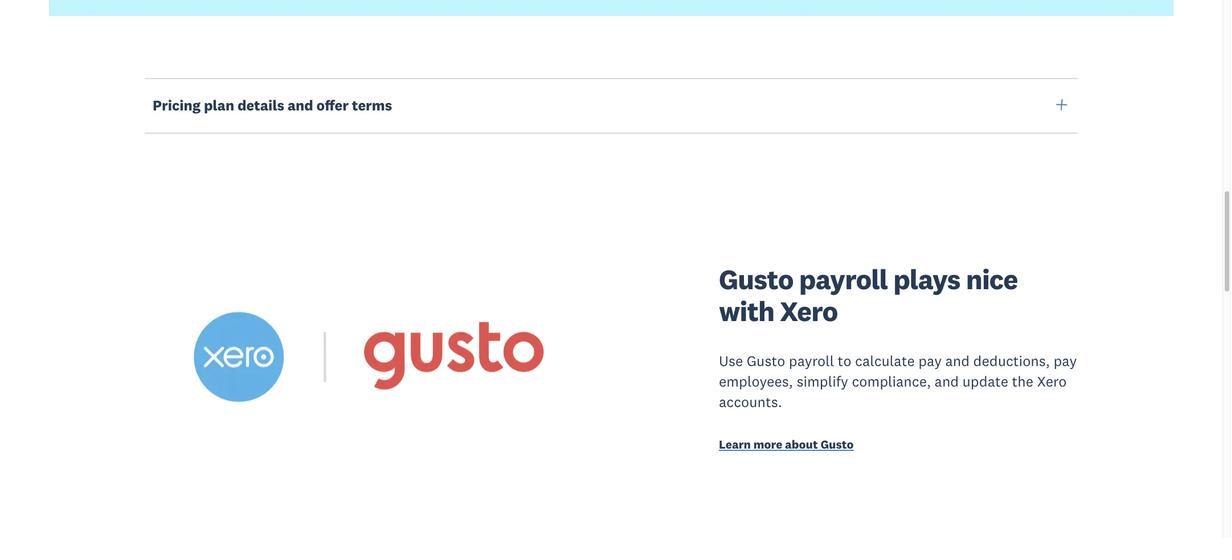 Task type: describe. For each thing, give the bounding box(es) containing it.
1 vertical spatial and
[[946, 352, 970, 371]]

deductions,
[[974, 352, 1050, 371]]

use
[[719, 352, 743, 371]]

compliance,
[[852, 373, 931, 391]]

xero and gusto brands image
[[145, 245, 599, 471]]

learn more about gusto
[[719, 437, 854, 452]]

2 vertical spatial gusto
[[821, 437, 854, 452]]

gusto inside use gusto payroll to calculate pay and deductions, pay employees, simplify compliance, and update the xero accounts.
[[747, 352, 785, 371]]

gusto payroll plays nice with xero
[[719, 262, 1018, 329]]

nice
[[966, 262, 1018, 297]]

plays
[[894, 262, 961, 297]]

payroll inside use gusto payroll to calculate pay and deductions, pay employees, simplify compliance, and update the xero accounts.
[[789, 352, 834, 371]]

plan
[[204, 96, 234, 114]]

and inside pricing plan details and offer terms dropdown button
[[288, 96, 313, 114]]

to
[[838, 352, 852, 371]]

employees,
[[719, 373, 793, 391]]

accounts.
[[719, 393, 782, 411]]

learn more about gusto link
[[719, 437, 1078, 455]]

pricing
[[153, 96, 201, 114]]

2 vertical spatial and
[[935, 373, 959, 391]]

use gusto payroll to calculate pay and deductions, pay employees, simplify compliance, and update the xero accounts.
[[719, 352, 1077, 411]]

terms
[[352, 96, 392, 114]]

the
[[1012, 373, 1034, 391]]

pricing plan details and offer terms
[[153, 96, 392, 114]]

update
[[963, 373, 1009, 391]]

payroll inside gusto payroll plays nice with xero
[[799, 262, 888, 297]]

with
[[719, 294, 774, 329]]



Task type: locate. For each thing, give the bounding box(es) containing it.
xero
[[780, 294, 838, 329], [1037, 373, 1067, 391]]

gusto
[[719, 262, 794, 297], [747, 352, 785, 371], [821, 437, 854, 452]]

about
[[785, 437, 818, 452]]

1 vertical spatial gusto
[[747, 352, 785, 371]]

pay
[[919, 352, 942, 371], [1054, 352, 1077, 371]]

1 pay from the left
[[919, 352, 942, 371]]

0 vertical spatial xero
[[780, 294, 838, 329]]

1 horizontal spatial pay
[[1054, 352, 1077, 371]]

2 pay from the left
[[1054, 352, 1077, 371]]

0 vertical spatial payroll
[[799, 262, 888, 297]]

learn
[[719, 437, 751, 452]]

and
[[288, 96, 313, 114], [946, 352, 970, 371], [935, 373, 959, 391]]

0 vertical spatial gusto
[[719, 262, 794, 297]]

calculate
[[855, 352, 915, 371]]

offer
[[317, 96, 349, 114]]

and left offer
[[288, 96, 313, 114]]

1 horizontal spatial xero
[[1037, 373, 1067, 391]]

0 horizontal spatial xero
[[780, 294, 838, 329]]

and left update
[[935, 373, 959, 391]]

xero inside use gusto payroll to calculate pay and deductions, pay employees, simplify compliance, and update the xero accounts.
[[1037, 373, 1067, 391]]

payroll
[[799, 262, 888, 297], [789, 352, 834, 371]]

1 vertical spatial xero
[[1037, 373, 1067, 391]]

simplify
[[797, 373, 849, 391]]

xero inside gusto payroll plays nice with xero
[[780, 294, 838, 329]]

details
[[238, 96, 284, 114]]

more
[[754, 437, 783, 452]]

0 vertical spatial and
[[288, 96, 313, 114]]

pay right "deductions,"
[[1054, 352, 1077, 371]]

and up update
[[946, 352, 970, 371]]

pricing plan details and offer terms button
[[145, 78, 1078, 134]]

gusto inside gusto payroll plays nice with xero
[[719, 262, 794, 297]]

pay up compliance,
[[919, 352, 942, 371]]

0 horizontal spatial pay
[[919, 352, 942, 371]]

1 vertical spatial payroll
[[789, 352, 834, 371]]



Task type: vqa. For each thing, say whether or not it's contained in the screenshot.
about
yes



